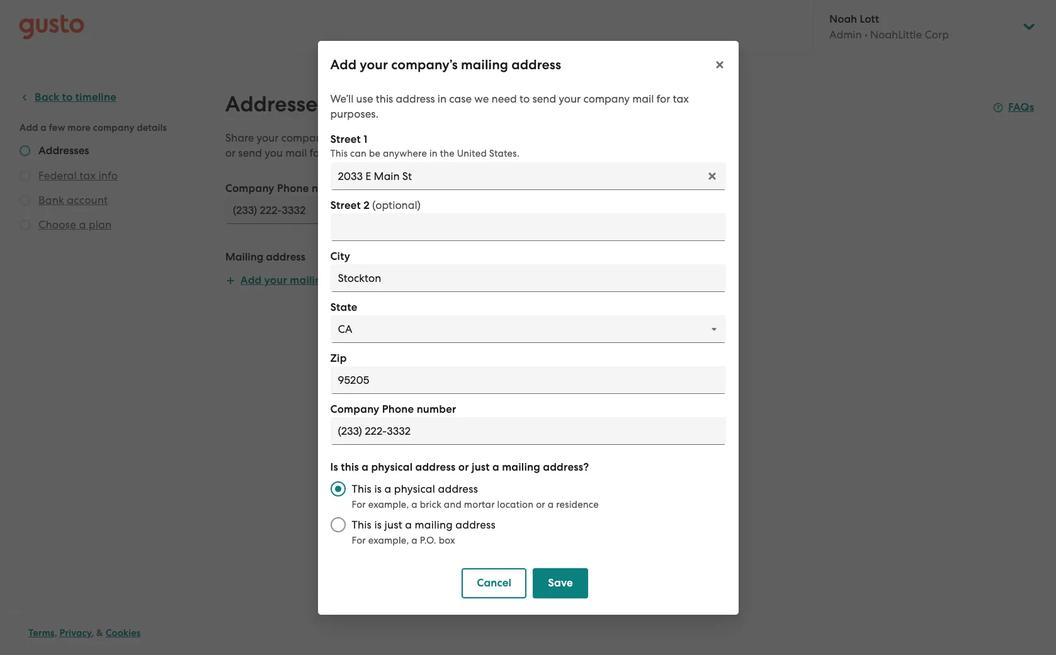 Task type: describe. For each thing, give the bounding box(es) containing it.
Zip field
[[330, 366, 726, 394]]

0 vertical spatial contact
[[377, 91, 452, 117]]

contact inside share your company's phone number and address, in case we need to contact you or send you mail for tax purposes.
[[575, 132, 612, 144]]

account menu element
[[813, 0, 1038, 54]]

and up phone
[[332, 91, 372, 117]]

mailing down mailing address on the left top of page
[[290, 274, 328, 287]]

mailing address
[[225, 251, 306, 264]]

to inside we'll use this address in case we need to send your company mail for tax purposes.
[[520, 92, 530, 105]]

anywhere
[[383, 148, 427, 159]]

a left "p.o."
[[412, 535, 418, 546]]

home image
[[19, 14, 84, 39]]

need inside we'll use this address in case we need to send your company mail for tax purposes.
[[492, 92, 517, 105]]

City field
[[330, 264, 726, 292]]

for inside share your company's phone number and address, in case we need to contact you or send you mail for tax purposes.
[[310, 147, 323, 159]]

1 vertical spatial you
[[265, 147, 283, 159]]

we'll
[[330, 92, 354, 105]]

in inside street 1 this can be anywhere in the united states.
[[430, 148, 438, 159]]

address up we'll use this address in case we need to send your company mail for tax purposes.
[[512, 56, 561, 73]]

This is a physical address radio
[[324, 475, 352, 503]]

2 horizontal spatial or
[[536, 499, 545, 511]]

is for a
[[374, 483, 382, 495]]

privacy
[[60, 628, 91, 639]]

brick
[[420, 499, 442, 511]]

for example, a brick and mortar location or a residence
[[352, 499, 599, 511]]

street 1 this can be anywhere in the united states.
[[330, 133, 520, 159]]

and inside dialog main content element
[[444, 499, 462, 511]]

we inside share your company's phone number and address, in case we need to contact you or send you mail for tax purposes.
[[517, 132, 531, 144]]

add your company's mailing address dialog
[[318, 41, 739, 615]]

send inside we'll use this address in case we need to send your company mail for tax purposes.
[[533, 92, 556, 105]]

is for just
[[374, 519, 382, 531]]

mailing
[[225, 251, 264, 264]]

is this a physical address or just a mailing address?
[[330, 461, 589, 474]]

continue
[[436, 329, 481, 343]]

for inside we'll use this address in case we need to send your company mail for tax purposes.
[[657, 92, 671, 105]]

street 2 (optional)
[[330, 199, 421, 212]]

in inside share your company's phone number and address, in case we need to contact you or send you mail for tax purposes.
[[480, 132, 489, 144]]

and inside save and continue button
[[414, 329, 434, 343]]

1 vertical spatial just
[[385, 519, 402, 531]]

addresses
[[225, 91, 327, 117]]

phone for company phone number phone field
[[382, 403, 414, 416]]

a left "residence"
[[548, 499, 554, 511]]

number for company phone number phone field
[[417, 403, 456, 416]]

company
[[584, 92, 630, 105]]

terms , privacy , & cookies
[[28, 628, 141, 639]]

save and continue button
[[371, 321, 496, 352]]

street for 1
[[330, 133, 361, 146]]

mailing down company phone number phone field
[[502, 461, 541, 474]]

&
[[96, 628, 103, 639]]

this inside street 1 this can be anywhere in the united states.
[[330, 148, 348, 159]]

cookies
[[106, 628, 141, 639]]

company's for mailing
[[391, 56, 458, 73]]

mail inside we'll use this address in case we need to send your company mail for tax purposes.
[[633, 92, 654, 105]]

terms
[[28, 628, 55, 639]]

company for (555) 012-3456 phone field
[[225, 182, 275, 195]]

we'll use this address in case we need to send your company mail for tax purposes.
[[330, 92, 689, 120]]

share your company's phone number and address, in case we need to contact you or send you mail for tax purposes.
[[225, 132, 633, 159]]

2
[[364, 199, 370, 212]]

add for add your company's mailing address
[[330, 56, 357, 73]]

phone for (555) 012-3456 phone field
[[277, 182, 309, 195]]

1 horizontal spatial or
[[458, 461, 469, 474]]

state
[[330, 301, 358, 314]]

company for company phone number phone field
[[330, 403, 380, 416]]

tax inside we'll use this address in case we need to send your company mail for tax purposes.
[[673, 92, 689, 105]]

purposes. inside we'll use this address in case we need to send your company mail for tax purposes.
[[330, 107, 379, 120]]

p.o.
[[420, 535, 436, 546]]

save and continue
[[386, 329, 481, 343]]

number inside share your company's phone number and address, in case we need to contact you or send you mail for tax purposes.
[[371, 132, 410, 144]]

mail inside share your company's phone number and address, in case we need to contact you or send you mail for tax purposes.
[[285, 147, 307, 159]]

address inside we'll use this address in case we need to send your company mail for tax purposes.
[[396, 92, 435, 105]]

add for add your mailing address
[[241, 274, 262, 287]]

number for (555) 012-3456 phone field
[[312, 182, 351, 195]]

cancel button
[[462, 569, 527, 599]]

a up for example, a p.o. box
[[405, 519, 412, 531]]

0 vertical spatial you
[[615, 132, 633, 144]]

a right the 'is'
[[362, 461, 369, 474]]

1 horizontal spatial just
[[472, 461, 490, 474]]

for example, a p.o. box
[[352, 535, 455, 546]]

in inside we'll use this address in case we need to send your company mail for tax purposes.
[[438, 92, 447, 105]]

address up add your mailing address
[[266, 251, 306, 264]]

for for this is a physical address
[[352, 499, 366, 511]]

(555) 012-3456 telephone field
[[225, 197, 641, 224]]

address?
[[543, 461, 589, 474]]

this is just a mailing address
[[352, 519, 496, 531]]



Task type: locate. For each thing, give the bounding box(es) containing it.
example, for just
[[368, 535, 409, 546]]

or down share
[[225, 147, 236, 159]]

add your mailing address
[[241, 274, 371, 287]]

states.
[[489, 148, 520, 159]]

0 vertical spatial physical
[[371, 461, 413, 474]]

0 horizontal spatial phone
[[277, 182, 309, 195]]

terms link
[[28, 628, 55, 639]]

purposes. down 1
[[345, 147, 393, 159]]

company phone number for (555) 012-3456 phone field
[[225, 182, 351, 195]]

2 vertical spatial in
[[430, 148, 438, 159]]

1 for from the top
[[352, 499, 366, 511]]

Street 2 field
[[330, 213, 726, 241]]

Street 1 field
[[330, 162, 726, 190]]

purposes. down use
[[330, 107, 379, 120]]

1 vertical spatial contact
[[575, 132, 612, 144]]

case down "add your company's mailing address"
[[449, 92, 472, 105]]

street inside street 1 this can be anywhere in the united states.
[[330, 133, 361, 146]]

Company Phone number telephone field
[[330, 417, 726, 445]]

1 vertical spatial purposes.
[[345, 147, 393, 159]]

physical up brick
[[394, 483, 435, 495]]

physical up this is a physical address
[[371, 461, 413, 474]]

1 vertical spatial case
[[491, 132, 514, 144]]

cookies button
[[106, 626, 141, 641]]

need up 'states.'
[[492, 92, 517, 105]]

1 vertical spatial company phone number
[[330, 403, 456, 416]]

your right share
[[257, 132, 279, 144]]

0 horizontal spatial contact
[[377, 91, 452, 117]]

1 vertical spatial example,
[[368, 535, 409, 546]]

united
[[457, 148, 487, 159]]

street
[[330, 133, 361, 146], [330, 199, 361, 212]]

number down can
[[312, 182, 351, 195]]

you down addresses
[[265, 147, 283, 159]]

2 vertical spatial number
[[417, 403, 456, 416]]

you
[[615, 132, 633, 144], [265, 147, 283, 159]]

1 horizontal spatial number
[[371, 132, 410, 144]]

physical for this
[[371, 461, 413, 474]]

number up is this a physical address or just a mailing address?
[[417, 403, 456, 416]]

we
[[475, 92, 489, 105], [517, 132, 531, 144]]

1 horizontal spatial add
[[330, 56, 357, 73]]

street for 2
[[330, 199, 361, 212]]

or right location
[[536, 499, 545, 511]]

0 vertical spatial purposes.
[[330, 107, 379, 120]]

for
[[657, 92, 671, 105], [310, 147, 323, 159]]

a
[[362, 461, 369, 474], [493, 461, 499, 474], [385, 483, 391, 495], [412, 499, 418, 511], [548, 499, 554, 511], [405, 519, 412, 531], [412, 535, 418, 546]]

mail down addresses
[[285, 147, 307, 159]]

(optional)
[[372, 199, 421, 211]]

0 vertical spatial company
[[225, 182, 275, 195]]

a up mortar at the left of page
[[493, 461, 499, 474]]

1 horizontal spatial phone
[[382, 403, 414, 416]]

0 horizontal spatial for
[[310, 147, 323, 159]]

0 vertical spatial company phone number
[[225, 182, 351, 195]]

contact down company
[[575, 132, 612, 144]]

1 vertical spatial phone
[[382, 403, 414, 416]]

and up anywhere
[[413, 132, 433, 144]]

0 vertical spatial save
[[386, 329, 411, 343]]

street left the '2'
[[330, 199, 361, 212]]

to inside share your company's phone number and address, in case we need to contact you or send you mail for tax purposes.
[[562, 132, 572, 144]]

address down city
[[331, 274, 371, 287]]

company's inside share your company's phone number and address, in case we need to contact you or send you mail for tax purposes.
[[281, 132, 334, 144]]

, left privacy
[[55, 628, 57, 639]]

this is a physical address
[[352, 483, 478, 495]]

company down share
[[225, 182, 275, 195]]

share
[[225, 132, 254, 144]]

is
[[330, 461, 338, 474]]

company phone number
[[225, 182, 351, 195], [330, 403, 456, 416]]

and
[[332, 91, 372, 117], [413, 132, 433, 144], [414, 329, 434, 343], [444, 499, 462, 511]]

phone
[[337, 132, 369, 144]]

we up address,
[[475, 92, 489, 105]]

mailing up "p.o."
[[415, 519, 453, 531]]

0 horizontal spatial we
[[475, 92, 489, 105]]

address
[[512, 56, 561, 73], [396, 92, 435, 105], [266, 251, 306, 264], [331, 274, 371, 287], [415, 461, 456, 474], [438, 483, 478, 495], [456, 519, 496, 531]]

1 , from the left
[[55, 628, 57, 639]]

for
[[352, 499, 366, 511], [352, 535, 366, 546]]

this down this is a physical address radio
[[352, 519, 372, 531]]

1 horizontal spatial send
[[533, 92, 556, 105]]

or inside share your company's phone number and address, in case we need to contact you or send you mail for tax purposes.
[[225, 147, 236, 159]]

need up street 1 field on the top of page
[[534, 132, 559, 144]]

just
[[472, 461, 490, 474], [385, 519, 402, 531]]

number up anywhere
[[371, 132, 410, 144]]

1 vertical spatial add
[[241, 274, 262, 287]]

1 horizontal spatial you
[[615, 132, 633, 144]]

1 horizontal spatial we
[[517, 132, 531, 144]]

0 horizontal spatial ,
[[55, 628, 57, 639]]

send down share
[[238, 147, 262, 159]]

add inside dialog
[[330, 56, 357, 73]]

company's inside add your company's mailing address dialog
[[391, 56, 458, 73]]

for for this is just a mailing address
[[352, 535, 366, 546]]

mailing
[[461, 56, 508, 73], [290, 274, 328, 287], [502, 461, 541, 474], [415, 519, 453, 531]]

address down "add your company's mailing address"
[[396, 92, 435, 105]]

company phone number for company phone number phone field
[[330, 403, 456, 416]]

residence
[[556, 499, 599, 511]]

company's
[[391, 56, 458, 73], [281, 132, 334, 144]]

1
[[364, 133, 368, 146]]

send
[[533, 92, 556, 105], [238, 147, 262, 159]]

1 vertical spatial send
[[238, 147, 262, 159]]

send inside share your company's phone number and address, in case we need to contact you or send you mail for tax purposes.
[[238, 147, 262, 159]]

1 vertical spatial this
[[341, 461, 359, 474]]

contact up street 1 this can be anywhere in the united states.
[[377, 91, 452, 117]]

1 vertical spatial for
[[352, 535, 366, 546]]

company phone number inside dialog main content element
[[330, 403, 456, 416]]

1 vertical spatial company
[[330, 403, 380, 416]]

and left continue
[[414, 329, 434, 343]]

phone
[[277, 182, 309, 195], [382, 403, 414, 416]]

details
[[457, 91, 524, 117]]

street up can
[[330, 133, 361, 146]]

0 horizontal spatial company's
[[281, 132, 334, 144]]

privacy link
[[60, 628, 91, 639]]

1 example, from the top
[[368, 499, 409, 511]]

1 vertical spatial mail
[[285, 147, 307, 159]]

company down zip
[[330, 403, 380, 416]]

0 horizontal spatial company
[[225, 182, 275, 195]]

faqs
[[1009, 101, 1035, 114]]

2 for from the top
[[352, 535, 366, 546]]

case inside share your company's phone number and address, in case we need to contact you or send you mail for tax purposes.
[[491, 132, 514, 144]]

tax
[[673, 92, 689, 105], [326, 147, 342, 159]]

1 vertical spatial in
[[480, 132, 489, 144]]

just up for example, a p.o. box
[[385, 519, 402, 531]]

can
[[350, 148, 367, 159]]

for up this is just a mailing address option at the left bottom of page
[[352, 499, 366, 511]]

0 horizontal spatial or
[[225, 147, 236, 159]]

0 vertical spatial example,
[[368, 499, 409, 511]]

0 vertical spatial for
[[657, 92, 671, 105]]

or up "for example, a brick and mortar location or a residence"
[[458, 461, 469, 474]]

case up 'states.'
[[491, 132, 514, 144]]

add up 'we'll'
[[330, 56, 357, 73]]

save inside dialog main content element
[[548, 577, 573, 590]]

add your company's mailing address
[[330, 56, 561, 73]]

1 vertical spatial or
[[458, 461, 469, 474]]

0 vertical spatial in
[[438, 92, 447, 105]]

1 vertical spatial company's
[[281, 132, 334, 144]]

1 vertical spatial for
[[310, 147, 323, 159]]

1 vertical spatial to
[[562, 132, 572, 144]]

This is just a mailing address radio
[[324, 511, 352, 539]]

2 horizontal spatial number
[[417, 403, 456, 416]]

faqs button
[[993, 100, 1035, 115]]

1 vertical spatial number
[[312, 182, 351, 195]]

need
[[492, 92, 517, 105], [534, 132, 559, 144]]

this inside we'll use this address in case we need to send your company mail for tax purposes.
[[376, 92, 393, 105]]

number
[[371, 132, 410, 144], [312, 182, 351, 195], [417, 403, 456, 416]]

case inside we'll use this address in case we need to send your company mail for tax purposes.
[[449, 92, 472, 105]]

purposes. inside share your company's phone number and address, in case we need to contact you or send you mail for tax purposes.
[[345, 147, 393, 159]]

company inside dialog main content element
[[330, 403, 380, 416]]

this up this is just a mailing address option at the left bottom of page
[[352, 483, 372, 495]]

1 vertical spatial save
[[548, 577, 573, 590]]

2 vertical spatial or
[[536, 499, 545, 511]]

this right use
[[376, 92, 393, 105]]

address up this is a physical address
[[415, 461, 456, 474]]

0 vertical spatial to
[[520, 92, 530, 105]]

contact
[[377, 91, 452, 117], [575, 132, 612, 144]]

your for add your company's mailing address
[[360, 56, 388, 73]]

this right the 'is'
[[341, 461, 359, 474]]

0 vertical spatial street
[[330, 133, 361, 146]]

the
[[440, 148, 455, 159]]

is up for example, a p.o. box
[[374, 519, 382, 531]]

use
[[356, 92, 373, 105]]

1 vertical spatial tax
[[326, 147, 342, 159]]

0 vertical spatial number
[[371, 132, 410, 144]]

or
[[225, 147, 236, 159], [458, 461, 469, 474], [536, 499, 545, 511]]

your up use
[[360, 56, 388, 73]]

0 horizontal spatial send
[[238, 147, 262, 159]]

in
[[438, 92, 447, 105], [480, 132, 489, 144], [430, 148, 438, 159]]

address,
[[435, 132, 477, 144]]

city
[[330, 250, 350, 263]]

0 vertical spatial is
[[374, 483, 382, 495]]

0 horizontal spatial need
[[492, 92, 517, 105]]

,
[[55, 628, 57, 639], [91, 628, 94, 639]]

mail
[[633, 92, 654, 105], [285, 147, 307, 159]]

2 street from the top
[[330, 199, 361, 212]]

0 vertical spatial this
[[376, 92, 393, 105]]

save button
[[533, 569, 588, 599]]

1 vertical spatial need
[[534, 132, 559, 144]]

0 vertical spatial mail
[[633, 92, 654, 105]]

tax inside share your company's phone number and address, in case we need to contact you or send you mail for tax purposes.
[[326, 147, 342, 159]]

2 vertical spatial this
[[352, 519, 372, 531]]

be
[[369, 148, 381, 159]]

1 horizontal spatial this
[[376, 92, 393, 105]]

0 vertical spatial or
[[225, 147, 236, 159]]

mortar
[[464, 499, 495, 511]]

location
[[497, 499, 534, 511]]

mailing up details
[[461, 56, 508, 73]]

address down "for example, a brick and mortar location or a residence"
[[456, 519, 496, 531]]

1 horizontal spatial for
[[657, 92, 671, 105]]

we inside we'll use this address in case we need to send your company mail for tax purposes.
[[475, 92, 489, 105]]

in up united
[[480, 132, 489, 144]]

example,
[[368, 499, 409, 511], [368, 535, 409, 546]]

your inside we'll use this address in case we need to send your company mail for tax purposes.
[[559, 92, 581, 105]]

to
[[520, 92, 530, 105], [562, 132, 572, 144]]

1 vertical spatial is
[[374, 519, 382, 531]]

and right brick
[[444, 499, 462, 511]]

0 horizontal spatial to
[[520, 92, 530, 105]]

is
[[374, 483, 382, 495], [374, 519, 382, 531]]

we up 'states.'
[[517, 132, 531, 144]]

0 horizontal spatial case
[[449, 92, 472, 105]]

0 horizontal spatial mail
[[285, 147, 307, 159]]

physical for is
[[394, 483, 435, 495]]

addresses and contact details
[[225, 91, 524, 117]]

1 horizontal spatial to
[[562, 132, 572, 144]]

box
[[439, 535, 455, 546]]

for down this is a physical address radio
[[352, 535, 366, 546]]

zip
[[330, 352, 347, 365]]

your left company
[[559, 92, 581, 105]]

dialog main content element
[[318, 83, 739, 615]]

example, for a
[[368, 499, 409, 511]]

case
[[449, 92, 472, 105], [491, 132, 514, 144]]

1 horizontal spatial company
[[330, 403, 380, 416]]

a right this is a physical address radio
[[385, 483, 391, 495]]

, left &
[[91, 628, 94, 639]]

0 horizontal spatial this
[[341, 461, 359, 474]]

1 horizontal spatial contact
[[575, 132, 612, 144]]

1 vertical spatial physical
[[394, 483, 435, 495]]

0 vertical spatial this
[[330, 148, 348, 159]]

save for save and continue
[[386, 329, 411, 343]]

save
[[386, 329, 411, 343], [548, 577, 573, 590]]

example, down this is a physical address
[[368, 499, 409, 511]]

1 vertical spatial we
[[517, 132, 531, 144]]

0 vertical spatial we
[[475, 92, 489, 105]]

company's for phone
[[281, 132, 334, 144]]

your down mailing address on the left top of page
[[264, 274, 287, 287]]

your inside share your company's phone number and address, in case we need to contact you or send you mail for tax purposes.
[[257, 132, 279, 144]]

need inside share your company's phone number and address, in case we need to contact you or send you mail for tax purposes.
[[534, 132, 559, 144]]

0 vertical spatial company's
[[391, 56, 458, 73]]

a down this is a physical address
[[412, 499, 418, 511]]

1 horizontal spatial save
[[548, 577, 573, 590]]

1 horizontal spatial company's
[[391, 56, 458, 73]]

address down is this a physical address or just a mailing address?
[[438, 483, 478, 495]]

number inside dialog main content element
[[417, 403, 456, 416]]

0 horizontal spatial add
[[241, 274, 262, 287]]

company
[[225, 182, 275, 195], [330, 403, 380, 416]]

0 vertical spatial phone
[[277, 182, 309, 195]]

1 horizontal spatial case
[[491, 132, 514, 144]]

2 example, from the top
[[368, 535, 409, 546]]

your for share your company's phone number and address, in case we need to contact you or send you mail for tax purposes.
[[257, 132, 279, 144]]

0 vertical spatial case
[[449, 92, 472, 105]]

1 vertical spatial this
[[352, 483, 372, 495]]

1 street from the top
[[330, 133, 361, 146]]

0 horizontal spatial you
[[265, 147, 283, 159]]

this
[[330, 148, 348, 159], [352, 483, 372, 495], [352, 519, 372, 531]]

phone inside dialog main content element
[[382, 403, 414, 416]]

your for add your mailing address
[[264, 274, 287, 287]]

for right company
[[657, 92, 671, 105]]

0 vertical spatial need
[[492, 92, 517, 105]]

0 vertical spatial just
[[472, 461, 490, 474]]

send right details
[[533, 92, 556, 105]]

save for save
[[548, 577, 573, 590]]

this for this is just a mailing address
[[352, 519, 372, 531]]

for left can
[[310, 147, 323, 159]]

add
[[330, 56, 357, 73], [241, 274, 262, 287]]

cancel
[[477, 577, 512, 590]]

1 is from the top
[[374, 483, 382, 495]]

example, down this is just a mailing address
[[368, 535, 409, 546]]

0 horizontal spatial tax
[[326, 147, 342, 159]]

0 vertical spatial tax
[[673, 92, 689, 105]]

this
[[376, 92, 393, 105], [341, 461, 359, 474]]

purposes.
[[330, 107, 379, 120], [345, 147, 393, 159]]

you down company
[[615, 132, 633, 144]]

1 horizontal spatial ,
[[91, 628, 94, 639]]

0 horizontal spatial number
[[312, 182, 351, 195]]

add down mailing
[[241, 274, 262, 287]]

1 horizontal spatial need
[[534, 132, 559, 144]]

1 vertical spatial street
[[330, 199, 361, 212]]

physical
[[371, 461, 413, 474], [394, 483, 435, 495]]

0 vertical spatial add
[[330, 56, 357, 73]]

2 is from the top
[[374, 519, 382, 531]]

this for this is a physical address
[[352, 483, 372, 495]]

0 horizontal spatial just
[[385, 519, 402, 531]]

2 , from the left
[[91, 628, 94, 639]]

and inside share your company's phone number and address, in case we need to contact you or send you mail for tax purposes.
[[413, 132, 433, 144]]

0 vertical spatial for
[[352, 499, 366, 511]]

this left can
[[330, 148, 348, 159]]

in left the
[[430, 148, 438, 159]]

0 vertical spatial send
[[533, 92, 556, 105]]

0 horizontal spatial save
[[386, 329, 411, 343]]

just up mortar at the left of page
[[472, 461, 490, 474]]

mail right company
[[633, 92, 654, 105]]

is right this is a physical address radio
[[374, 483, 382, 495]]

your
[[360, 56, 388, 73], [559, 92, 581, 105], [257, 132, 279, 144], [264, 274, 287, 287]]

in down "add your company's mailing address"
[[438, 92, 447, 105]]



Task type: vqa. For each thing, say whether or not it's contained in the screenshot.
FastCars
no



